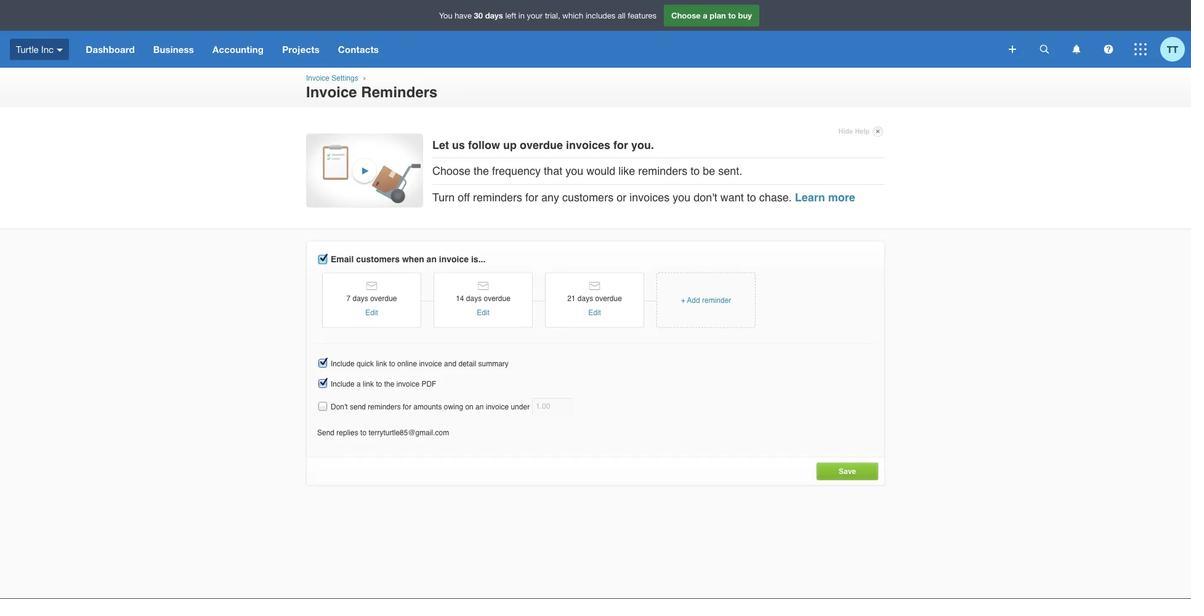 Task type: locate. For each thing, give the bounding box(es) containing it.
0 vertical spatial the
[[474, 165, 489, 177]]

include
[[331, 359, 355, 368], [331, 380, 355, 388]]

chase.
[[759, 191, 792, 204]]

edit inside 14 days overdue edit
[[477, 308, 489, 317]]

invoices right or
[[629, 191, 670, 204]]

0 vertical spatial reminders
[[638, 165, 687, 177]]

2 vertical spatial reminders
[[368, 402, 401, 411]]

settings
[[332, 74, 358, 83]]

1 vertical spatial reminders
[[473, 191, 522, 204]]

the
[[474, 165, 489, 177], [384, 380, 394, 388]]

1 vertical spatial an
[[475, 402, 484, 411]]

the down include quick link to online invoice and detail summary
[[384, 380, 394, 388]]

to left online
[[389, 359, 395, 368]]

1 vertical spatial the
[[384, 380, 394, 388]]

link right quick at the bottom of page
[[376, 359, 387, 368]]

overdue
[[520, 139, 563, 151], [370, 294, 397, 303], [484, 294, 510, 303], [595, 294, 622, 303]]

invoice left under
[[486, 402, 509, 411]]

overdue for 7 days overdue edit
[[370, 294, 397, 303]]

an right on
[[475, 402, 484, 411]]

choose the frequency that you would like reminders to be sent.
[[432, 165, 742, 177]]

days inside the 21 days overdue edit
[[578, 294, 593, 303]]

2 edit from the left
[[477, 308, 489, 317]]

choose down us in the top of the page
[[432, 165, 471, 177]]

0 horizontal spatial for
[[403, 402, 411, 411]]

30
[[474, 11, 483, 20]]

summary
[[478, 359, 509, 368]]

days
[[485, 11, 503, 20], [353, 294, 368, 303], [466, 294, 482, 303], [578, 294, 593, 303]]

0 horizontal spatial an
[[427, 254, 437, 264]]

send replies to  terryturtle85@gmail.com
[[317, 428, 449, 437]]

quick
[[357, 359, 374, 368]]

1 horizontal spatial link
[[376, 359, 387, 368]]

you
[[565, 165, 583, 177], [673, 191, 690, 204]]

features
[[628, 11, 656, 20]]

navigation
[[76, 31, 1000, 68]]

14 days overdue edit
[[456, 294, 510, 317]]

customers
[[562, 191, 613, 204], [356, 254, 400, 264]]

0 horizontal spatial reminders
[[368, 402, 401, 411]]

include right include quick link to online invoice and detail summary button
[[331, 359, 355, 368]]

choose left the plan
[[671, 11, 701, 20]]

0 vertical spatial invoice
[[306, 74, 329, 83]]

and
[[444, 359, 456, 368]]

0 horizontal spatial svg image
[[1009, 46, 1016, 53]]

2 horizontal spatial reminders
[[638, 165, 687, 177]]

invoice left and
[[419, 359, 442, 368]]

a
[[703, 11, 707, 20], [357, 380, 361, 388]]

0 horizontal spatial choose
[[432, 165, 471, 177]]

overdue inside 14 days overdue edit
[[484, 294, 510, 303]]

Email customers when an invoice is... button
[[317, 254, 328, 265]]

overdue for 21 days overdue edit
[[595, 294, 622, 303]]

choose for choose a plan to buy
[[671, 11, 701, 20]]

0 vertical spatial you
[[565, 165, 583, 177]]

edit for 7
[[365, 308, 378, 317]]

send
[[317, 428, 334, 437]]

1 include from the top
[[331, 359, 355, 368]]

0 vertical spatial customers
[[562, 191, 613, 204]]

reminders up turn off reminders for any customers or invoices you don't want to chase. learn more
[[638, 165, 687, 177]]

a left the plan
[[703, 11, 707, 20]]

reminders down include a link to the invoice pdf
[[368, 402, 401, 411]]

overdue inside the 21 days overdue edit
[[595, 294, 622, 303]]

0 vertical spatial choose
[[671, 11, 701, 20]]

1 vertical spatial you
[[673, 191, 690, 204]]

a down quick at the bottom of page
[[357, 380, 361, 388]]

you right that
[[565, 165, 583, 177]]

None text field
[[532, 398, 573, 415]]

1 horizontal spatial edit
[[477, 308, 489, 317]]

overdue right 14
[[484, 294, 510, 303]]

for left the 'any' at the top left
[[525, 191, 538, 204]]

have
[[455, 11, 472, 20]]

1 edit from the left
[[365, 308, 378, 317]]

reminder
[[702, 296, 731, 304]]

1 vertical spatial link
[[363, 380, 374, 388]]

2 invoice from the top
[[306, 84, 357, 101]]

1 vertical spatial for
[[525, 191, 538, 204]]

to
[[728, 11, 736, 20], [690, 165, 700, 177], [747, 191, 756, 204], [389, 359, 395, 368], [376, 380, 382, 388], [360, 428, 366, 437]]

invoice for invoice settings
[[306, 74, 329, 83]]

3 edit from the left
[[588, 308, 601, 317]]

0 vertical spatial link
[[376, 359, 387, 368]]

days right 21
[[578, 294, 593, 303]]

any
[[541, 191, 559, 204]]

turn
[[432, 191, 455, 204]]

0 horizontal spatial invoices
[[566, 139, 610, 151]]

include right include a link to the invoice pdf button
[[331, 380, 355, 388]]

for
[[613, 139, 628, 151], [525, 191, 538, 204], [403, 402, 411, 411]]

accounting
[[212, 44, 264, 55]]

1 horizontal spatial choose
[[671, 11, 701, 20]]

add
[[687, 296, 700, 304]]

link down quick at the bottom of page
[[363, 380, 374, 388]]

overdue up that
[[520, 139, 563, 151]]

1 horizontal spatial you
[[673, 191, 690, 204]]

overdue right 21
[[595, 294, 622, 303]]

1 vertical spatial invoices
[[629, 191, 670, 204]]

0 horizontal spatial a
[[357, 380, 361, 388]]

0 horizontal spatial link
[[363, 380, 374, 388]]

you left the don't
[[673, 191, 690, 204]]

in
[[518, 11, 525, 20]]

days right 14
[[466, 294, 482, 303]]

is...
[[471, 254, 485, 264]]

0 vertical spatial for
[[613, 139, 628, 151]]

the down 'follow'
[[474, 165, 489, 177]]

invoice down invoice settings
[[306, 84, 357, 101]]

customers down choose the frequency that you would like reminders to be sent.
[[562, 191, 613, 204]]

edit
[[365, 308, 378, 317], [477, 308, 489, 317], [588, 308, 601, 317]]

invoice left 'settings'
[[306, 74, 329, 83]]

customers left when
[[356, 254, 400, 264]]

2 include from the top
[[331, 380, 355, 388]]

0 vertical spatial a
[[703, 11, 707, 20]]

sent.
[[718, 165, 742, 177]]

reminders down frequency at the left of page
[[473, 191, 522, 204]]

1 horizontal spatial invoices
[[629, 191, 670, 204]]

1 vertical spatial choose
[[432, 165, 471, 177]]

2 vertical spatial for
[[403, 402, 411, 411]]

1 horizontal spatial a
[[703, 11, 707, 20]]

overdue inside 7 days overdue edit
[[370, 294, 397, 303]]

edit inside 7 days overdue edit
[[365, 308, 378, 317]]

edit inside the 21 days overdue edit
[[588, 308, 601, 317]]

1 vertical spatial invoice
[[306, 84, 357, 101]]

like
[[618, 165, 635, 177]]

an
[[427, 254, 437, 264], [475, 402, 484, 411]]

invoice
[[439, 254, 469, 264], [419, 359, 442, 368], [396, 380, 419, 388], [486, 402, 509, 411]]

2 horizontal spatial edit
[[588, 308, 601, 317]]

days inside 14 days overdue edit
[[466, 294, 482, 303]]

days inside 7 days overdue edit
[[353, 294, 368, 303]]

would
[[586, 165, 615, 177]]

1 vertical spatial include
[[331, 380, 355, 388]]

days right 7
[[353, 294, 368, 303]]

1 vertical spatial a
[[357, 380, 361, 388]]

online
[[397, 359, 417, 368]]

0 horizontal spatial the
[[384, 380, 394, 388]]

us
[[452, 139, 465, 151]]

invoices
[[566, 139, 610, 151], [629, 191, 670, 204]]

0 horizontal spatial edit
[[365, 308, 378, 317]]

detail
[[458, 359, 476, 368]]

svg image
[[1072, 45, 1080, 54], [1009, 46, 1016, 53]]

+
[[681, 296, 685, 304]]

don't
[[331, 402, 348, 411]]

1 invoice from the top
[[306, 74, 329, 83]]

let us follow up overdue invoices for you.
[[432, 139, 654, 151]]

an right when
[[427, 254, 437, 264]]

buy
[[738, 11, 752, 20]]

invoice down online
[[396, 380, 419, 388]]

Include a link to the invoice PDF button
[[317, 378, 328, 389]]

svg image
[[1134, 43, 1147, 55], [1040, 45, 1049, 54], [1104, 45, 1113, 54], [57, 48, 63, 52]]

days for 21 days overdue edit
[[578, 294, 593, 303]]

0 vertical spatial include
[[331, 359, 355, 368]]

1 horizontal spatial for
[[525, 191, 538, 204]]

choose
[[671, 11, 701, 20], [432, 165, 471, 177]]

projects
[[282, 44, 320, 55]]

banner
[[0, 0, 1191, 68]]

0 vertical spatial an
[[427, 254, 437, 264]]

pdf
[[421, 380, 436, 388]]

svg image inside 'turtle inc' popup button
[[57, 48, 63, 52]]

link
[[376, 359, 387, 368], [363, 380, 374, 388]]

overdue right 7
[[370, 294, 397, 303]]

invoices up choose the frequency that you would like reminders to be sent.
[[566, 139, 610, 151]]

turtle inc
[[16, 44, 54, 55]]

invoice
[[306, 74, 329, 83], [306, 84, 357, 101]]

invoice reminders
[[306, 84, 438, 101]]

1 vertical spatial customers
[[356, 254, 400, 264]]

reminders
[[638, 165, 687, 177], [473, 191, 522, 204], [368, 402, 401, 411]]

navigation containing dashboard
[[76, 31, 1000, 68]]

Include quick link to online invoice and detail summary button
[[317, 358, 328, 369]]

include for include quick link to online invoice and detail summary
[[331, 359, 355, 368]]

for left amounts
[[403, 402, 411, 411]]

edit for 14
[[477, 308, 489, 317]]

left
[[505, 11, 516, 20]]

1 horizontal spatial reminders
[[473, 191, 522, 204]]

+ add reminder
[[681, 296, 731, 304]]

when
[[402, 254, 424, 264]]

plan
[[710, 11, 726, 20]]

for left you.
[[613, 139, 628, 151]]



Task type: vqa. For each thing, say whether or not it's contained in the screenshot.
second Invoice
yes



Task type: describe. For each thing, give the bounding box(es) containing it.
1 horizontal spatial customers
[[562, 191, 613, 204]]

under
[[511, 402, 530, 411]]

which
[[562, 11, 583, 20]]

you
[[439, 11, 452, 20]]

don't
[[694, 191, 717, 204]]

to right want
[[747, 191, 756, 204]]

off
[[458, 191, 470, 204]]

you.
[[631, 139, 654, 151]]

to left buy at the top
[[728, 11, 736, 20]]

choose for choose the frequency that you would like reminders to be sent.
[[432, 165, 471, 177]]

want
[[720, 191, 744, 204]]

on
[[465, 402, 473, 411]]

tt button
[[1160, 31, 1191, 68]]

reminders
[[361, 84, 438, 101]]

learn
[[795, 191, 825, 204]]

days for 7 days overdue edit
[[353, 294, 368, 303]]

accounting button
[[203, 31, 273, 68]]

reminders for invoice
[[368, 402, 401, 411]]

includes
[[586, 11, 615, 20]]

1 horizontal spatial svg image
[[1072, 45, 1080, 54]]

Don't send reminders for amounts owing on an invoice under button
[[317, 401, 328, 412]]

hide help
[[838, 127, 870, 135]]

turn off reminders for any customers or invoices you don't want to chase. learn more
[[432, 191, 855, 204]]

7
[[346, 294, 351, 303]]

follow
[[468, 139, 500, 151]]

a for choose
[[703, 11, 707, 20]]

save button
[[839, 467, 856, 476]]

include quick link to online invoice and detail summary
[[331, 359, 509, 368]]

your
[[527, 11, 543, 20]]

invoice left the is...
[[439, 254, 469, 264]]

trial,
[[545, 11, 560, 20]]

projects button
[[273, 31, 329, 68]]

inc
[[41, 44, 54, 55]]

1 horizontal spatial an
[[475, 402, 484, 411]]

2 horizontal spatial for
[[613, 139, 628, 151]]

overdue for 14 days overdue edit
[[484, 294, 510, 303]]

invoice settings link
[[306, 74, 358, 83]]

21
[[567, 294, 575, 303]]

more
[[828, 191, 855, 204]]

all
[[618, 11, 625, 20]]

email
[[331, 254, 354, 264]]

dashboard link
[[76, 31, 144, 68]]

be
[[703, 165, 715, 177]]

frequency
[[492, 165, 541, 177]]

or
[[617, 191, 626, 204]]

business button
[[144, 31, 203, 68]]

don't send reminders for amounts owing on an invoice under
[[331, 402, 530, 411]]

invoice for invoice reminders
[[306, 84, 357, 101]]

link for a
[[363, 380, 374, 388]]

7 days overdue edit
[[346, 294, 397, 317]]

up
[[503, 139, 517, 151]]

business
[[153, 44, 194, 55]]

save
[[839, 467, 856, 476]]

link for quick
[[376, 359, 387, 368]]

edit for 21
[[588, 308, 601, 317]]

help
[[855, 127, 870, 135]]

to down include quick link to online invoice and detail summary
[[376, 380, 382, 388]]

for for invoices
[[525, 191, 538, 204]]

to left be
[[690, 165, 700, 177]]

to right replies
[[360, 428, 366, 437]]

choose a plan to buy
[[671, 11, 752, 20]]

owing
[[444, 402, 463, 411]]

contacts button
[[329, 31, 388, 68]]

for for an
[[403, 402, 411, 411]]

turtle inc button
[[0, 31, 76, 68]]

let
[[432, 139, 449, 151]]

include a link to the invoice pdf
[[331, 380, 436, 388]]

a for include
[[357, 380, 361, 388]]

include for include a link to the invoice pdf
[[331, 380, 355, 388]]

amounts
[[413, 402, 442, 411]]

you have 30 days left in your trial, which includes all features
[[439, 11, 656, 20]]

dashboard
[[86, 44, 135, 55]]

hide help link
[[838, 124, 883, 139]]

0 horizontal spatial you
[[565, 165, 583, 177]]

send
[[350, 402, 366, 411]]

learn more link
[[795, 191, 855, 204]]

terryturtle85@gmail.com
[[369, 428, 449, 437]]

0 horizontal spatial customers
[[356, 254, 400, 264]]

days right 30
[[485, 11, 503, 20]]

21 days overdue edit
[[567, 294, 622, 317]]

14
[[456, 294, 464, 303]]

tt
[[1167, 44, 1178, 55]]

hide
[[838, 127, 853, 135]]

banner containing dashboard
[[0, 0, 1191, 68]]

invoice settings
[[306, 74, 358, 83]]

email customers when an invoice is...
[[331, 254, 485, 264]]

days for 14 days overdue edit
[[466, 294, 482, 303]]

1 horizontal spatial the
[[474, 165, 489, 177]]

replies
[[336, 428, 358, 437]]

turtle
[[16, 44, 39, 55]]

that
[[544, 165, 562, 177]]

contacts
[[338, 44, 379, 55]]

reminders for you
[[473, 191, 522, 204]]

0 vertical spatial invoices
[[566, 139, 610, 151]]



